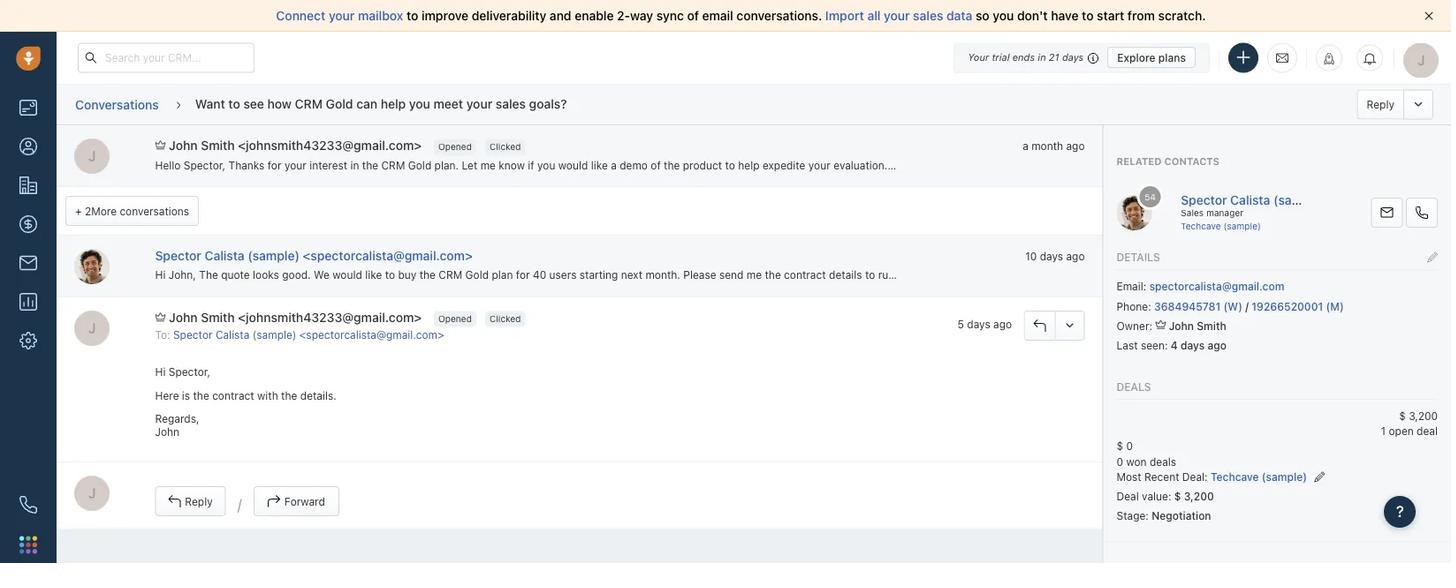 Task type: locate. For each thing, give the bounding box(es) containing it.
<johnsmith43233@gmail.com> up "interest"
[[238, 138, 422, 153]]

19266520001
[[1252, 300, 1323, 313]]

plan
[[492, 269, 513, 281]]

5
[[958, 319, 964, 331]]

$
[[1399, 410, 1406, 423], [1117, 441, 1124, 453], [1175, 491, 1181, 503]]

calista up quote
[[205, 249, 245, 263]]

scratch.
[[1158, 8, 1206, 23]]

3,200 up deal
[[1409, 410, 1438, 423]]

0 vertical spatial deal
[[1183, 471, 1205, 483]]

1 vertical spatial <johnsmith43233@gmail.com>
[[238, 311, 422, 325]]

john smith <johnsmith43233@gmail.com>
[[169, 138, 422, 153], [169, 311, 422, 325]]

/ inside email : spectorcalista@gmail.com phone : 3684945781 (w) / 19266520001 (m)
[[1246, 300, 1249, 313]]

here
[[155, 390, 179, 402]]

in right "interest"
[[350, 160, 359, 172]]

1 horizontal spatial in
[[1038, 52, 1046, 63]]

1 vertical spatial regards,
[[1116, 269, 1160, 281]]

<spectorcalista@gmail.com>
[[303, 249, 473, 263], [299, 329, 444, 341]]

0 vertical spatial john smith <johnsmith43233@gmail.com>
[[169, 138, 422, 153]]

1 horizontal spatial 3,200
[[1409, 410, 1438, 423]]

1 vertical spatial clicked
[[490, 314, 521, 324]]

0 horizontal spatial regards,
[[155, 413, 199, 426]]

0 vertical spatial crm
[[295, 96, 323, 111]]

for
[[268, 160, 282, 172], [516, 269, 530, 281]]

your right all
[[884, 8, 910, 23]]

owner
[[1117, 320, 1150, 332]]

0 vertical spatial sales
[[913, 8, 943, 23]]

would
[[558, 160, 588, 172], [333, 269, 362, 281]]

0 up won
[[1126, 441, 1133, 453]]

hello spector, thanks for your interest in the crm gold plan. let me know if you would like a demo of the product to help expedite your evaluation. wish you a good day ahead. regards, john
[[155, 160, 1106, 172]]

goals?
[[529, 96, 567, 111]]

interest
[[310, 160, 347, 172]]

$ up open
[[1399, 410, 1406, 423]]

2 horizontal spatial $
[[1399, 410, 1406, 423]]

1 vertical spatial spector calista (sample) <spectorcalista@gmail.com> link
[[173, 329, 444, 341]]

0 vertical spatial opened
[[438, 142, 472, 152]]

here is the contract with the details.
[[155, 390, 337, 402]]

good.
[[282, 269, 311, 281]]

/ left 'forward' button
[[238, 497, 242, 514]]

/ right (w)
[[1246, 300, 1249, 313]]

1 vertical spatial reply button
[[155, 487, 226, 517]]

0 vertical spatial regards,
[[1034, 160, 1079, 172]]

techcave (sample) link down the manager
[[1181, 221, 1261, 231]]

3,200 inside deal value : $ 3,200 stage : negotiation
[[1184, 491, 1214, 503]]

1 vertical spatial details
[[829, 269, 862, 281]]

want
[[195, 96, 225, 111]]

1 vertical spatial 0
[[1117, 456, 1124, 468]]

forward
[[284, 496, 325, 508]]

0 vertical spatial reply
[[1367, 99, 1395, 111]]

2 vertical spatial $
[[1175, 491, 1181, 503]]

0 vertical spatial 0
[[1126, 441, 1133, 453]]

details.
[[300, 390, 337, 402]]

gold left plan
[[465, 269, 489, 281]]

:
[[1144, 281, 1147, 293], [1148, 300, 1151, 313], [1150, 320, 1153, 332], [167, 329, 170, 341], [1205, 471, 1208, 483], [1168, 491, 1172, 503], [1146, 510, 1149, 523]]

1 vertical spatial john smith <johnsmith43233@gmail.com>
[[169, 311, 422, 325]]

smith down (w)
[[1197, 320, 1227, 332]]

0 vertical spatial 3,200
[[1409, 410, 1438, 423]]

to
[[155, 329, 167, 341]]

0 vertical spatial /
[[1246, 300, 1249, 313]]

you left the "meet" on the top of page
[[409, 96, 430, 111]]

1 vertical spatial reply
[[185, 496, 213, 508]]

0 left won
[[1117, 456, 1124, 468]]

2 opened from the top
[[438, 314, 472, 324]]

$ up most
[[1117, 441, 1124, 453]]

the right send
[[765, 269, 781, 281]]

0 horizontal spatial 3,200
[[1184, 491, 1214, 503]]

explore plans link
[[1108, 47, 1196, 68]]

this.
[[1091, 269, 1113, 281]]

john smith <johnsmith43233@gmail.com> up "interest"
[[169, 138, 422, 153]]

for right thanks on the left
[[268, 160, 282, 172]]

to : spector calista (sample) <spectorcalista@gmail.com>
[[155, 329, 444, 341]]

a left demo
[[611, 160, 617, 172]]

phone
[[1117, 300, 1148, 313]]

1 horizontal spatial me
[[747, 269, 762, 281]]

smith up thanks on the left
[[201, 138, 235, 153]]

regards, down a month ago
[[1034, 160, 1079, 172]]

2-
[[617, 8, 630, 23]]

2more
[[85, 205, 117, 217]]

spector,
[[184, 160, 226, 172], [169, 367, 210, 379]]

regards, down is
[[155, 413, 199, 426]]

start
[[1097, 8, 1125, 23]]

john down here at the left bottom
[[155, 426, 180, 438]]

0 horizontal spatial 0
[[1117, 456, 1124, 468]]

0 horizontal spatial gold
[[326, 96, 353, 111]]

the right buy
[[420, 269, 436, 281]]

data
[[947, 8, 973, 23]]

2 horizontal spatial gold
[[465, 269, 489, 281]]

freshworks switcher image
[[19, 537, 37, 554]]

send
[[719, 269, 744, 281]]

0 vertical spatial of
[[687, 8, 699, 23]]

me
[[481, 160, 496, 172], [747, 269, 762, 281]]

0 vertical spatial me
[[481, 160, 496, 172]]

spector calista (sample) <spectorcalista@gmail.com> link up we
[[155, 249, 473, 263]]

regards, up phone
[[1116, 269, 1160, 281]]

1 vertical spatial crm
[[381, 160, 405, 172]]

1 hi from the top
[[155, 269, 166, 281]]

1 vertical spatial spector,
[[169, 367, 210, 379]]

conversations.
[[737, 8, 822, 23]]

deals
[[1150, 456, 1177, 468]]

spector calista (sample) <spectorcalista@gmail.com>
[[155, 249, 473, 263]]

0 horizontal spatial /
[[238, 497, 242, 514]]

john down john, at left top
[[169, 311, 198, 325]]

1 vertical spatial <spectorcalista@gmail.com>
[[299, 329, 444, 341]]

1 horizontal spatial reply
[[1367, 99, 1395, 111]]

details up email
[[1117, 252, 1160, 264]]

1 horizontal spatial /
[[1246, 300, 1249, 313]]

0 horizontal spatial reply button
[[155, 487, 226, 517]]

what's new image
[[1323, 53, 1336, 65]]

techcave
[[1181, 221, 1221, 231], [1211, 471, 1259, 483]]

1 vertical spatial /
[[238, 497, 242, 514]]

calista up the manager
[[1231, 193, 1271, 207]]

can
[[356, 96, 378, 111]]

5 days ago
[[958, 319, 1012, 331]]

the
[[362, 160, 378, 172], [664, 160, 680, 172], [420, 269, 436, 281], [765, 269, 781, 281], [922, 269, 938, 281], [193, 390, 209, 402], [281, 390, 297, 402]]

help right can
[[381, 96, 406, 111]]

calista
[[1231, 193, 1271, 207], [205, 249, 245, 263], [216, 329, 250, 341]]

0 horizontal spatial contract
[[212, 390, 254, 402]]

clicked up know
[[490, 142, 521, 152]]

0 vertical spatial spector calista (sample) <spectorcalista@gmail.com> link
[[155, 249, 473, 263]]

would right if
[[558, 160, 588, 172]]

+
[[75, 205, 82, 217]]

last seen: 4 days ago
[[1117, 340, 1227, 352]]

way
[[630, 8, 653, 23]]

spector, for hi
[[169, 367, 210, 379]]

2 horizontal spatial regards,
[[1116, 269, 1160, 281]]

1 vertical spatial in
[[350, 160, 359, 172]]

0 vertical spatial techcave
[[1181, 221, 1221, 231]]

days up we
[[1040, 251, 1063, 263]]

clicked down plan
[[490, 314, 521, 324]]

spector calista (sample) <spectorcalista@gmail.com> link down "good."
[[173, 329, 444, 341]]

smith
[[201, 138, 235, 153], [201, 311, 235, 325], [1197, 320, 1227, 332]]

like left demo
[[591, 160, 608, 172]]

your right the "meet" on the top of page
[[466, 96, 492, 111]]

spector calista (sample) <spectorcalista@gmail.com> link
[[155, 249, 473, 263], [173, 329, 444, 341]]

sales left goals?
[[496, 96, 526, 111]]

trial
[[992, 52, 1010, 63]]

crm right buy
[[439, 269, 463, 281]]

stage
[[1117, 510, 1146, 523]]

hi spector,
[[155, 367, 210, 379]]

details left run
[[829, 269, 862, 281]]

<johnsmith43233@gmail.com>
[[238, 138, 422, 153], [238, 311, 422, 325]]

me right send
[[747, 269, 762, 281]]

contract right send
[[784, 269, 826, 281]]

<spectorcalista@gmail.com> up buy
[[303, 249, 473, 263]]

deal value : $ 3,200 stage : negotiation
[[1117, 491, 1214, 523]]

a left month
[[1023, 140, 1029, 152]]

ago down john smith
[[1208, 340, 1227, 352]]

1 vertical spatial like
[[365, 269, 382, 281]]

+ 2more conversations button
[[65, 196, 199, 226]]

a left 'good'
[[939, 160, 945, 172]]

deal right recent
[[1183, 471, 1205, 483]]

(sample)
[[1274, 193, 1326, 207], [1224, 221, 1261, 231], [248, 249, 300, 263], [253, 329, 296, 341], [1262, 471, 1307, 483]]

to left buy
[[385, 269, 395, 281]]

1 horizontal spatial reply button
[[1357, 90, 1404, 120]]

techcave down $ 3,200 1 open deal $ 0 0 won deals
[[1211, 471, 1259, 483]]

opened
[[438, 142, 472, 152], [438, 314, 472, 324]]

0 horizontal spatial sales
[[496, 96, 526, 111]]

: down value
[[1146, 510, 1149, 523]]

1 vertical spatial contract
[[212, 390, 254, 402]]

ago up close
[[1066, 251, 1085, 263]]

spector calista (sample) sales manager techcave (sample)
[[1181, 193, 1326, 231]]

40
[[533, 269, 546, 281]]

0 vertical spatial $
[[1399, 410, 1406, 423]]

1 horizontal spatial help
[[738, 160, 760, 172]]

spector, up is
[[169, 367, 210, 379]]

the right by
[[922, 269, 938, 281]]

1 horizontal spatial $
[[1175, 491, 1181, 503]]

1 horizontal spatial sales
[[913, 8, 943, 23]]

1 horizontal spatial contract
[[784, 269, 826, 281]]

techcave (sample) link down $ 3,200 1 open deal $ 0 0 won deals
[[1211, 471, 1310, 483]]

of right demo
[[651, 160, 661, 172]]

calista down quote
[[216, 329, 250, 341]]

0
[[1126, 441, 1133, 453], [1117, 456, 1124, 468]]

2 vertical spatial gold
[[465, 269, 489, 281]]

0 vertical spatial in
[[1038, 52, 1046, 63]]

plan.
[[435, 160, 459, 172]]

crm right the how
[[295, 96, 323, 111]]

close image
[[1425, 11, 1434, 20]]

know
[[499, 160, 525, 172]]

john
[[169, 138, 198, 153], [1082, 160, 1106, 172], [169, 311, 198, 325], [1169, 320, 1194, 332], [155, 426, 180, 438]]

<spectorcalista@gmail.com> down buy
[[299, 329, 444, 341]]

$ 3,200 1 open deal $ 0 0 won deals
[[1117, 410, 1438, 468]]

1 vertical spatial would
[[333, 269, 362, 281]]

1 horizontal spatial gold
[[408, 160, 432, 172]]

reply button
[[1357, 90, 1404, 120], [155, 487, 226, 517]]

0 horizontal spatial help
[[381, 96, 406, 111]]

in left 21
[[1038, 52, 1046, 63]]

enable
[[575, 8, 614, 23]]

sales
[[913, 8, 943, 23], [496, 96, 526, 111]]

quote
[[221, 269, 250, 281]]

1 vertical spatial of
[[651, 160, 661, 172]]

1 horizontal spatial details
[[1117, 252, 1160, 264]]

in
[[1038, 52, 1046, 63], [350, 160, 359, 172]]

0 vertical spatial calista
[[1231, 193, 1271, 207]]

<johnsmith43233@gmail.com> up to : spector calista (sample) <spectorcalista@gmail.com>
[[238, 311, 422, 325]]

gold left plan.
[[408, 160, 432, 172]]

0 vertical spatial hi
[[155, 269, 166, 281]]

54 button
[[1117, 184, 1164, 231]]

me right let
[[481, 160, 496, 172]]

0 vertical spatial spector,
[[184, 160, 226, 172]]

0 horizontal spatial $
[[1117, 441, 1124, 453]]

0 horizontal spatial of
[[651, 160, 661, 172]]

gold left can
[[326, 96, 353, 111]]

1 clicked from the top
[[490, 142, 521, 152]]

related
[[1117, 156, 1162, 168]]

crm left plan.
[[381, 160, 405, 172]]

1 vertical spatial calista
[[205, 249, 245, 263]]

0 horizontal spatial in
[[350, 160, 359, 172]]

of right sync
[[687, 8, 699, 23]]

spector up sales
[[1181, 193, 1227, 207]]

the right is
[[193, 390, 209, 402]]

to left run
[[865, 269, 875, 281]]

calista inside spector calista (sample) sales manager techcave (sample)
[[1231, 193, 1271, 207]]

john smith <johnsmith43233@gmail.com> up to : spector calista (sample) <spectorcalista@gmail.com>
[[169, 311, 422, 325]]

: up hi spector,
[[167, 329, 170, 341]]

2 hi from the top
[[155, 367, 166, 379]]

hello
[[155, 160, 181, 172]]

email : spectorcalista@gmail.com phone : 3684945781 (w) / 19266520001 (m)
[[1117, 281, 1344, 313]]

1 vertical spatial hi
[[155, 367, 166, 379]]

menu item
[[1310, 471, 1325, 483]]

2 vertical spatial regards,
[[155, 413, 199, 426]]

help left expedite
[[738, 160, 760, 172]]

deal down most
[[1117, 491, 1139, 503]]

2 vertical spatial crm
[[439, 269, 463, 281]]

0 vertical spatial contract
[[784, 269, 826, 281]]

: up the seen:
[[1150, 320, 1153, 332]]

0 horizontal spatial like
[[365, 269, 382, 281]]

run
[[878, 269, 895, 281]]

1 vertical spatial opened
[[438, 314, 472, 324]]

0 horizontal spatial would
[[333, 269, 362, 281]]

with
[[257, 390, 278, 402]]

you
[[993, 8, 1014, 23], [409, 96, 430, 111], [537, 160, 555, 172], [918, 160, 936, 172]]

phone image
[[19, 497, 37, 514]]

sales left data
[[913, 8, 943, 23]]

techcave down sales
[[1181, 221, 1221, 231]]

like left buy
[[365, 269, 382, 281]]

hi left john, at left top
[[155, 269, 166, 281]]

spector, right hello
[[184, 160, 226, 172]]

ago for 10 days ago
[[1066, 251, 1085, 263]]

0 vertical spatial for
[[268, 160, 282, 172]]

3,200
[[1409, 410, 1438, 423], [1184, 491, 1214, 503]]

hi for hi john, the quote looks good. we would like to buy the crm gold plan for 40 users starting next month. please send me the contract details to run it by the management before we close this. regards, spector
[[155, 269, 166, 281]]

ago right 5
[[994, 319, 1012, 331]]

techcave (sample) link
[[1181, 221, 1261, 231], [1211, 471, 1310, 483]]

contract left with
[[212, 390, 254, 402]]

calista for sales
[[1231, 193, 1271, 207]]

to left start
[[1082, 8, 1094, 23]]

you right if
[[537, 160, 555, 172]]

john up hello
[[169, 138, 198, 153]]



Task type: vqa. For each thing, say whether or not it's contained in the screenshot.
middle calista
yes



Task type: describe. For each thing, give the bounding box(es) containing it.
1 horizontal spatial of
[[687, 8, 699, 23]]

1 vertical spatial gold
[[408, 160, 432, 172]]

you right so
[[993, 8, 1014, 23]]

import all your sales data link
[[826, 8, 976, 23]]

close
[[1062, 269, 1088, 281]]

hi john, the quote looks good. we would like to buy the crm gold plan for 40 users starting next month. please send me the contract details to run it by the management before we close this. regards, spector
[[155, 269, 1202, 281]]

john inside 'regards, john'
[[155, 426, 180, 438]]

spector calista (sample) link
[[1181, 193, 1326, 207]]

send email image
[[1276, 51, 1289, 65]]

you right wish
[[918, 160, 936, 172]]

0 horizontal spatial details
[[829, 269, 862, 281]]

0 horizontal spatial a
[[611, 160, 617, 172]]

spector up john, at left top
[[155, 249, 201, 263]]

(m)
[[1326, 300, 1344, 313]]

0 vertical spatial help
[[381, 96, 406, 111]]

the left product
[[664, 160, 680, 172]]

have
[[1051, 8, 1079, 23]]

we
[[314, 269, 330, 281]]

manager
[[1207, 208, 1244, 218]]

deliverability
[[472, 8, 546, 23]]

0 vertical spatial reply button
[[1357, 90, 1404, 120]]

spector right to
[[173, 329, 213, 341]]

1 horizontal spatial for
[[516, 269, 530, 281]]

explore plans
[[1117, 51, 1186, 64]]

0 horizontal spatial me
[[481, 160, 496, 172]]

open
[[1389, 426, 1414, 438]]

meet
[[434, 96, 463, 111]]

management
[[941, 269, 1006, 281]]

3,200 inside $ 3,200 1 open deal $ 0 0 won deals
[[1409, 410, 1438, 423]]

starting
[[580, 269, 618, 281]]

expedite
[[763, 160, 806, 172]]

0 horizontal spatial for
[[268, 160, 282, 172]]

spector inside spector calista (sample) sales manager techcave (sample)
[[1181, 193, 1227, 207]]

we
[[1045, 269, 1059, 281]]

ahead.
[[998, 160, 1031, 172]]

hi for hi spector,
[[155, 367, 166, 379]]

days right 5
[[967, 319, 991, 331]]

want to see how crm gold can help you meet your sales goals?
[[195, 96, 567, 111]]

last
[[1117, 340, 1138, 352]]

connect
[[276, 8, 326, 23]]

all
[[868, 8, 881, 23]]

21
[[1049, 52, 1060, 63]]

edit image
[[1428, 252, 1438, 264]]

john,
[[169, 269, 196, 281]]

techcave inside spector calista (sample) sales manager techcave (sample)
[[1181, 221, 1221, 231]]

john down a month ago
[[1082, 160, 1106, 172]]

demo
[[620, 160, 648, 172]]

1 vertical spatial techcave (sample) link
[[1211, 471, 1310, 483]]

Search your CRM... text field
[[78, 43, 255, 73]]

conversations
[[75, 97, 159, 112]]

let
[[462, 160, 478, 172]]

phone element
[[11, 488, 46, 523]]

0 horizontal spatial crm
[[295, 96, 323, 111]]

don't
[[1017, 8, 1048, 23]]

$ inside deal value : $ 3,200 stage : negotiation
[[1175, 491, 1181, 503]]

conversations
[[120, 205, 189, 217]]

most recent deal : techcave (sample)
[[1117, 471, 1307, 483]]

to right the mailbox
[[407, 8, 418, 23]]

0 vertical spatial techcave (sample) link
[[1181, 221, 1261, 231]]

to right product
[[725, 160, 735, 172]]

sync
[[657, 8, 684, 23]]

0 vertical spatial like
[[591, 160, 608, 172]]

looks
[[253, 269, 279, 281]]

days right 21
[[1062, 52, 1084, 63]]

explore
[[1117, 51, 1156, 64]]

(w)
[[1224, 300, 1243, 313]]

john down 3684945781 on the right
[[1169, 320, 1194, 332]]

how
[[267, 96, 292, 111]]

john smith
[[1169, 320, 1227, 332]]

ago for 5 days ago
[[994, 319, 1012, 331]]

1 horizontal spatial deal
[[1183, 471, 1205, 483]]

plans
[[1159, 51, 1186, 64]]

: up owner :
[[1148, 300, 1151, 313]]

0 vertical spatial <spectorcalista@gmail.com>
[[303, 249, 473, 263]]

0 vertical spatial details
[[1117, 252, 1160, 264]]

1 vertical spatial techcave
[[1211, 471, 1259, 483]]

1 horizontal spatial 0
[[1126, 441, 1133, 453]]

ago for a month ago
[[1066, 140, 1085, 152]]

spectorcalista@gmail.com link
[[1150, 281, 1285, 293]]

see
[[244, 96, 264, 111]]

conversations link
[[74, 91, 160, 119]]

if
[[528, 160, 534, 172]]

ends
[[1013, 52, 1035, 63]]

1 opened from the top
[[438, 142, 472, 152]]

1 vertical spatial me
[[747, 269, 762, 281]]

: down recent
[[1168, 491, 1172, 503]]

the right with
[[281, 390, 297, 402]]

please
[[683, 269, 716, 281]]

day
[[977, 160, 995, 172]]

54
[[1145, 192, 1156, 202]]

1 horizontal spatial crm
[[381, 160, 405, 172]]

connect your mailbox to improve deliverability and enable 2-way sync of email conversations. import all your sales data so you don't have to start from scratch.
[[276, 8, 1206, 23]]

your left "interest"
[[285, 160, 307, 172]]

1 john smith <johnsmith43233@gmail.com> from the top
[[169, 138, 422, 153]]

is
[[182, 390, 190, 402]]

it
[[898, 269, 904, 281]]

from
[[1128, 8, 1155, 23]]

buy
[[398, 269, 417, 281]]

your trial ends in 21 days
[[968, 52, 1084, 63]]

related contacts
[[1117, 156, 1220, 168]]

improve
[[422, 8, 469, 23]]

0 horizontal spatial reply
[[185, 496, 213, 508]]

1 <johnsmith43233@gmail.com> from the top
[[238, 138, 422, 153]]

product
[[683, 160, 722, 172]]

seen:
[[1141, 340, 1168, 352]]

to left see
[[228, 96, 240, 111]]

1 vertical spatial sales
[[496, 96, 526, 111]]

regards, john
[[155, 413, 199, 438]]

your right expedite
[[809, 160, 831, 172]]

10
[[1026, 251, 1037, 263]]

3684945781
[[1154, 300, 1221, 313]]

smith down the
[[201, 311, 235, 325]]

next
[[621, 269, 643, 281]]

import
[[826, 8, 864, 23]]

contacts
[[1164, 156, 1220, 168]]

spector, for hello
[[184, 160, 226, 172]]

good
[[948, 160, 974, 172]]

your left the mailbox
[[329, 8, 355, 23]]

users
[[549, 269, 577, 281]]

spectorcalista@gmail.com
[[1150, 281, 1285, 293]]

deal
[[1417, 426, 1438, 438]]

mailbox
[[358, 8, 403, 23]]

2 john smith <johnsmith43233@gmail.com> from the top
[[169, 311, 422, 325]]

: up phone
[[1144, 281, 1147, 293]]

spector up 3684945781 on the right
[[1163, 269, 1202, 281]]

thanks
[[229, 160, 265, 172]]

: right recent
[[1205, 471, 1208, 483]]

calista for <spectorcalista@gmail.com>
[[205, 249, 245, 263]]

2 vertical spatial calista
[[216, 329, 250, 341]]

1 horizontal spatial a
[[939, 160, 945, 172]]

a month ago
[[1023, 140, 1085, 152]]

the right "interest"
[[362, 160, 378, 172]]

deal inside deal value : $ 3,200 stage : negotiation
[[1117, 491, 1139, 503]]

1 horizontal spatial would
[[558, 160, 588, 172]]

most
[[1117, 471, 1142, 483]]

1 horizontal spatial regards,
[[1034, 160, 1079, 172]]

deals
[[1117, 381, 1151, 394]]

1 vertical spatial help
[[738, 160, 760, 172]]

owner :
[[1117, 320, 1153, 332]]

the
[[199, 269, 218, 281]]

2 <johnsmith43233@gmail.com> from the top
[[238, 311, 422, 325]]

days right 4
[[1181, 340, 1205, 352]]

2 horizontal spatial crm
[[439, 269, 463, 281]]

email
[[702, 8, 733, 23]]

2 horizontal spatial a
[[1023, 140, 1029, 152]]

0 vertical spatial gold
[[326, 96, 353, 111]]

2 clicked from the top
[[490, 314, 521, 324]]

forward button
[[254, 487, 339, 517]]

connect your mailbox link
[[276, 8, 407, 23]]



